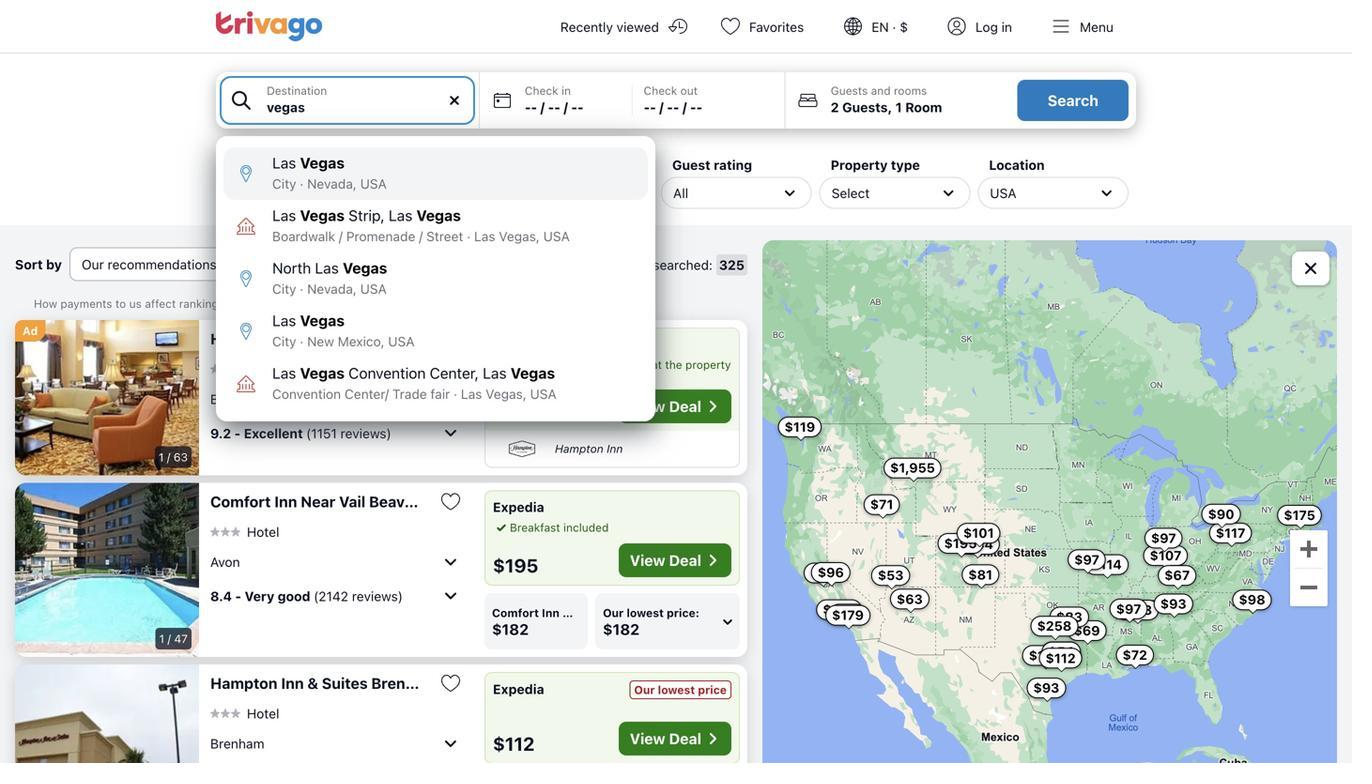 Task type: locate. For each thing, give the bounding box(es) containing it.
$195 button
[[938, 534, 984, 554]]

usa up las vegas city · new mexico, usa
[[360, 281, 387, 297]]

$182 for our lowest price: $182
[[603, 621, 640, 639]]

0 vertical spatial $93
[[1161, 596, 1187, 612]]

hampton inside hampton inn and suites blairsville, pa button
[[210, 330, 278, 348]]

view deal button down "the"
[[619, 390, 732, 423]]

usa inside las vegas city · new mexico, usa
[[388, 334, 415, 349]]

vegas,
[[499, 229, 540, 244], [486, 386, 527, 402]]

1 horizontal spatial $195
[[944, 536, 977, 551]]

0 vertical spatial vegas,
[[499, 229, 540, 244]]

0 horizontal spatial brenham
[[210, 736, 264, 752]]

1 vertical spatial breakfast included
[[510, 521, 609, 534]]

1 breakfast from the top
[[510, 358, 560, 371]]

0 vertical spatial included
[[564, 358, 609, 371]]

las down pa
[[483, 364, 507, 382]]

1 / 47
[[159, 633, 188, 646]]

3 view deal from the top
[[630, 730, 702, 748]]

$72 for $72
[[1123, 648, 1148, 663]]

0 vertical spatial $72
[[811, 565, 835, 581]]

usa up booking at the left top of the page
[[543, 229, 570, 244]]

inn inside comfort inn hotels $182
[[542, 607, 560, 620]]

2 deal from the top
[[669, 552, 702, 570]]

3 view from the top
[[630, 730, 666, 748]]

1 horizontal spatial $112
[[1046, 651, 1076, 666]]

comfort inside comfort inn hotels $182
[[492, 607, 539, 620]]

$93 down $135 button
[[1034, 681, 1060, 696]]

vegas down promenade
[[343, 259, 387, 277]]

$1,955
[[890, 460, 935, 476]]

vegas inside north las vegas city · nevada, usa
[[343, 259, 387, 277]]

0 vertical spatial lowest
[[627, 607, 664, 620]]

1 vertical spatial 1
[[159, 451, 164, 464]]

0 vertical spatial view
[[630, 398, 666, 415]]

$182 for comfort inn hotels $182
[[492, 621, 529, 639]]

0 vertical spatial breakfast
[[510, 358, 560, 371]]

expedia down "hampton inn" image
[[493, 500, 544, 515]]

city inside the las vegas city · nevada, usa
[[272, 176, 296, 192]]

view deal button for $112
[[619, 722, 732, 756]]

usa right mexico,
[[388, 334, 415, 349]]

brenham
[[371, 675, 437, 693], [210, 736, 264, 752]]

in for log
[[1002, 19, 1012, 35]]

0 vertical spatial comfort
[[210, 493, 271, 511]]

view deal button for $195
[[619, 544, 732, 578]]

1 vertical spatial $97
[[1075, 552, 1100, 568]]

1 down rooms
[[896, 100, 902, 115]]

our
[[603, 607, 624, 620], [634, 684, 655, 697]]

in inside log in button
[[1002, 19, 1012, 35]]

$93 button down $135 button
[[1027, 678, 1066, 699]]

0 horizontal spatial our
[[603, 607, 624, 620]]

0 horizontal spatial $117
[[493, 400, 534, 423]]

2 vertical spatial deal
[[669, 730, 702, 748]]

city inside las vegas city · new mexico, usa
[[272, 334, 296, 349]]

2 $182 from the left
[[603, 621, 640, 639]]

comfort left hotels
[[492, 607, 539, 620]]

check inside the check out -- / -- / --
[[644, 84, 677, 97]]

view down the our lowest price at bottom
[[630, 730, 666, 748]]

comfort up avon
[[210, 493, 271, 511]]

vegas inside las vegas city · new mexico, usa
[[300, 312, 345, 330]]

hampton
[[210, 330, 278, 348], [555, 443, 604, 456], [210, 675, 278, 693]]

deal down the our lowest price at bottom
[[669, 730, 702, 748]]

property
[[686, 358, 731, 371]]

lowest
[[627, 607, 664, 620], [658, 684, 695, 697]]

vegas, right street
[[499, 229, 540, 244]]

9.2 - excellent (1151 reviews)
[[210, 426, 391, 441]]

good
[[278, 589, 310, 604]]

1 vertical spatial suites
[[322, 675, 368, 693]]

comfort inn near vail beaver creek
[[210, 493, 466, 511]]

1 horizontal spatial select
[[832, 185, 870, 201]]

vegas, up "hampton inn" image
[[486, 386, 527, 402]]

2 breakfast included button from the top
[[493, 519, 609, 536]]

lowest left price at the right of page
[[658, 684, 695, 697]]

0 vertical spatial view deal button
[[619, 390, 732, 423]]

2 vertical spatial view deal button
[[619, 722, 732, 756]]

view deal for $195
[[630, 552, 702, 570]]

$72 up $104
[[811, 565, 835, 581]]

1 horizontal spatial our
[[634, 684, 655, 697]]

Destination search field
[[267, 98, 468, 117]]

deal for $112
[[669, 730, 702, 748]]

las inside the las vegas city · nevada, usa
[[272, 154, 296, 172]]

2 vertical spatial view deal
[[630, 730, 702, 748]]

convention up center/
[[349, 364, 426, 382]]

0 vertical spatial expedia
[[493, 500, 544, 515]]

$90
[[1208, 507, 1235, 522]]

expedia
[[493, 500, 544, 515], [493, 682, 544, 697]]

$182 inside our lowest price: $182
[[603, 621, 640, 639]]

las up promenade
[[389, 207, 413, 224]]

1 deal from the top
[[669, 398, 702, 415]]

$55 button
[[1042, 642, 1081, 663]]

0 horizontal spatial $182
[[492, 621, 529, 639]]

inn left hotels
[[542, 607, 560, 620]]

1 horizontal spatial and
[[871, 84, 891, 97]]

check left out
[[644, 84, 677, 97]]

view deal down the our lowest price at bottom
[[630, 730, 702, 748]]

1 vertical spatial vegas,
[[486, 386, 527, 402]]

select button
[[503, 155, 654, 209]]

1 horizontal spatial $72 button
[[1116, 645, 1154, 666]]

inn
[[281, 330, 304, 348], [607, 443, 623, 456], [274, 493, 297, 511], [542, 607, 560, 620], [281, 675, 304, 693]]

0 horizontal spatial in
[[562, 84, 571, 97]]

0 vertical spatial $72 button
[[804, 563, 842, 584]]

2 view deal button from the top
[[619, 544, 732, 578]]

$69
[[1074, 623, 1100, 639]]

view deal
[[630, 398, 702, 415], [630, 552, 702, 570], [630, 730, 702, 748]]

vegas, inside las vegas strip, las vegas boardwalk / promenade / street · las vegas, usa
[[499, 229, 540, 244]]

1 vertical spatial lowest
[[658, 684, 695, 697]]

inn left &
[[281, 675, 304, 693]]

1 vertical spatial $93
[[1034, 681, 1060, 696]]

$107
[[1150, 548, 1182, 564]]

our right hotels
[[603, 607, 624, 620]]

$1,955 button
[[884, 458, 942, 479]]

deal up "price:" at the bottom
[[669, 552, 702, 570]]

0 vertical spatial view deal
[[630, 398, 702, 415]]

view for $195
[[630, 552, 666, 570]]

47
[[174, 633, 188, 646]]

2 select from the left
[[832, 185, 870, 201]]

strip,
[[349, 207, 385, 224]]

1 horizontal spatial comfort
[[492, 607, 539, 620]]

1 horizontal spatial $97
[[1116, 601, 1142, 617]]

1 vertical spatial view deal button
[[619, 544, 732, 578]]

hotel up blairsville at the bottom of page
[[247, 361, 279, 377]]

· right street
[[467, 229, 471, 244]]

1 vertical spatial hotel
[[247, 524, 279, 540]]

&
[[307, 675, 318, 693]]

las down $600
[[272, 207, 296, 224]]

usa inside the las vegas city · nevada, usa
[[360, 176, 387, 192]]

city for las vegas city · new mexico, usa
[[272, 334, 296, 349]]

suites right &
[[322, 675, 368, 693]]

lowest for our lowest price
[[658, 684, 695, 697]]

0 horizontal spatial comfort
[[210, 493, 271, 511]]

$182
[[492, 621, 529, 639], [603, 621, 640, 639]]

convention
[[349, 364, 426, 382], [272, 386, 341, 402]]

1 view deal button from the top
[[619, 390, 732, 423]]

$72 button down $118 button
[[1116, 645, 1154, 666]]

deal
[[669, 398, 702, 415], [669, 552, 702, 570], [669, 730, 702, 748]]

0 vertical spatial convention
[[349, 364, 426, 382]]

$72 inside $72 $77
[[811, 565, 835, 581]]

deal down pay at the property
[[669, 398, 702, 415]]

3 city from the top
[[272, 334, 296, 349]]

$175 button
[[1278, 505, 1322, 526]]

0 vertical spatial $112
[[1046, 651, 1076, 666]]

2 vertical spatial hotel
[[247, 706, 279, 722]]

8.4
[[210, 589, 232, 604]]

· down north
[[300, 281, 304, 297]]

· left the $
[[893, 19, 896, 35]]

vegas up +
[[300, 154, 345, 172]]

0 horizontal spatial $72 button
[[804, 563, 842, 584]]

1 view from the top
[[630, 398, 666, 415]]

$72 button
[[804, 563, 842, 584], [1116, 645, 1154, 666]]

$67 button
[[1158, 566, 1197, 586]]

vegas up "hampton inn" image
[[511, 364, 555, 382]]

inn left new
[[281, 330, 304, 348]]

hotel up very
[[247, 524, 279, 540]]

usa up "hampton inn" image
[[530, 386, 557, 402]]

trivago logo image
[[216, 11, 323, 41]]

search
[[1048, 92, 1099, 109]]

3 hotel button from the top
[[210, 706, 279, 722]]

hampton right "hampton inn" image
[[555, 443, 604, 456]]

0 horizontal spatial and
[[307, 330, 335, 348]]

vegas, inside the 'las vegas convention center, las vegas convention center/ trade fair · las vegas, usa'
[[486, 386, 527, 402]]

1 vertical spatial view deal
[[630, 552, 702, 570]]

check inside check in -- / -- / --
[[525, 84, 558, 97]]

hotel
[[247, 361, 279, 377], [247, 524, 279, 540], [247, 706, 279, 722]]

city down 'per'
[[272, 176, 296, 192]]

1 vertical spatial $97 button
[[1068, 550, 1106, 570]]

2 nevada, from the top
[[307, 281, 357, 297]]

breakfast included button down "hampton inn" image
[[493, 519, 609, 536]]

reviews) down center/
[[341, 426, 391, 441]]

1 vertical spatial $93 button
[[1027, 678, 1066, 699]]

$72
[[811, 565, 835, 581], [1123, 648, 1148, 663]]

in inside check in -- / -- / --
[[562, 84, 571, 97]]

1 vertical spatial included
[[564, 521, 609, 534]]

in for check
[[562, 84, 571, 97]]

0 vertical spatial nevada,
[[307, 176, 357, 192]]

· right "fair"
[[454, 386, 457, 402]]

1 for 8.4 - very good (2142 reviews)
[[159, 633, 164, 646]]

view deal down pay at the property button
[[630, 398, 702, 415]]

0 vertical spatial suites
[[338, 330, 384, 348]]

select
[[515, 185, 553, 201], [832, 185, 870, 201]]

$0 - $600 +
[[236, 185, 310, 201]]

inn for hampton inn
[[607, 443, 623, 456]]

hotel button up blairsville at the bottom of page
[[210, 361, 279, 377]]

1 horizontal spatial brenham
[[371, 675, 437, 693]]

2 vertical spatial hotel button
[[210, 706, 279, 722]]

2 view deal from the top
[[630, 552, 702, 570]]

$
[[900, 19, 908, 35]]

$195 inside $117 $195
[[944, 536, 977, 551]]

lowest left "price:" at the bottom
[[627, 607, 664, 620]]

convention up 9.2 - excellent (1151 reviews)
[[272, 386, 341, 402]]

2 vertical spatial $97 button
[[1110, 599, 1148, 620]]

view deal up "price:" at the bottom
[[630, 552, 702, 570]]

$72 button up $104
[[804, 563, 842, 584]]

comfort inn hotels $182
[[492, 607, 599, 639]]

guests,
[[842, 100, 892, 115]]

0 vertical spatial breakfast included
[[510, 358, 609, 371]]

$98
[[1239, 592, 1266, 608]]

city
[[272, 176, 296, 192], [272, 281, 296, 297], [272, 334, 296, 349]]

1 check from the left
[[525, 84, 558, 97]]

our inside our lowest price: $182
[[603, 607, 624, 620]]

1 vertical spatial breakfast
[[510, 521, 560, 534]]

$117 inside $117 $195
[[1216, 525, 1246, 541]]

$81 button
[[962, 565, 999, 585]]

select inside button
[[515, 185, 553, 201]]

3 view deal button from the top
[[619, 722, 732, 756]]

las up $600
[[272, 154, 296, 172]]

2 hotel button from the top
[[210, 524, 279, 540]]

2 breakfast included from the top
[[510, 521, 609, 534]]

0 vertical spatial our
[[603, 607, 624, 620]]

1 breakfast included button from the top
[[493, 356, 609, 373]]

$97
[[1151, 531, 1176, 546], [1075, 552, 1100, 568], [1116, 601, 1142, 617]]

our left price at the right of page
[[634, 684, 655, 697]]

vegas
[[300, 154, 345, 172], [300, 207, 345, 224], [417, 207, 461, 224], [343, 259, 387, 277], [300, 312, 345, 330], [300, 364, 345, 382], [511, 364, 555, 382]]

1 horizontal spatial check
[[644, 84, 677, 97]]

las
[[272, 154, 296, 172], [272, 207, 296, 224], [389, 207, 413, 224], [474, 229, 495, 244], [315, 259, 339, 277], [272, 312, 296, 330], [272, 364, 296, 382], [483, 364, 507, 382], [461, 386, 482, 402]]

breakfast included button
[[493, 356, 609, 373], [493, 519, 609, 536]]

1
[[896, 100, 902, 115], [159, 451, 164, 464], [159, 633, 164, 646]]

inn left near
[[274, 493, 297, 511]]

option containing las
[[216, 147, 656, 200]]

us
[[129, 297, 142, 310]]

$97 button
[[1145, 528, 1183, 549], [1068, 550, 1106, 570], [1110, 599, 1148, 620]]

2 hotel from the top
[[247, 524, 279, 540]]

hampton inside hampton inn & suites brenham button
[[210, 675, 278, 693]]

las up blairsville button
[[272, 364, 296, 382]]

none field containing las
[[216, 72, 656, 422]]

0 horizontal spatial $72
[[811, 565, 835, 581]]

2 vertical spatial $97
[[1116, 601, 1142, 617]]

0 vertical spatial 1
[[896, 100, 902, 115]]

$117
[[493, 400, 534, 423], [1216, 525, 1246, 541]]

hotel down hampton inn & suites brenham
[[247, 706, 279, 722]]

1 left 47
[[159, 633, 164, 646]]

2 included from the top
[[564, 521, 609, 534]]

1 vertical spatial breakfast included button
[[493, 519, 609, 536]]

city down north
[[272, 281, 296, 297]]

nevada, up las vegas city · new mexico, usa
[[307, 281, 357, 297]]

$112
[[1046, 651, 1076, 666], [493, 733, 535, 755]]

1 nevada, from the top
[[307, 176, 357, 192]]

payments
[[61, 297, 112, 310]]

breakfast included button left the pay
[[493, 356, 609, 373]]

$96 button
[[811, 563, 851, 583]]

hotel button down hampton inn & suites brenham button
[[210, 706, 279, 722]]

hotel button up avon
[[210, 524, 279, 540]]

las inside las vegas city · new mexico, usa
[[272, 312, 296, 330]]

hampton down ranking
[[210, 330, 278, 348]]

$96
[[818, 565, 844, 580]]

63
[[174, 451, 188, 464]]

view up our lowest price: $182 on the bottom
[[630, 552, 666, 570]]

3 deal from the top
[[669, 730, 702, 748]]

1 vertical spatial hotel button
[[210, 524, 279, 540]]

hampton inn & suites brenham, (brenham, usa) image
[[15, 665, 199, 764]]

suites for &
[[322, 675, 368, 693]]

sites
[[621, 257, 650, 273]]

1 horizontal spatial $117
[[1216, 525, 1246, 541]]

2 view from the top
[[630, 552, 666, 570]]

1 vertical spatial in
[[562, 84, 571, 97]]

las inside north las vegas city · nevada, usa
[[315, 259, 339, 277]]

usa inside las vegas strip, las vegas boardwalk / promenade / street · las vegas, usa
[[543, 229, 570, 244]]

nevada, down night
[[307, 176, 357, 192]]

breakfast down "hampton inn" image
[[510, 521, 560, 534]]

expedia down comfort inn hotels $182
[[493, 682, 544, 697]]

1 hotel from the top
[[247, 361, 279, 377]]

$97 for the topmost $97 button
[[1151, 531, 1176, 546]]

0 vertical spatial hampton
[[210, 330, 278, 348]]

1 vertical spatial deal
[[669, 552, 702, 570]]

2 vertical spatial view
[[630, 730, 666, 748]]

affect
[[145, 297, 176, 310]]

$93 button down $67 button
[[1154, 594, 1193, 615]]

2 horizontal spatial $97
[[1151, 531, 1176, 546]]

$93 down $67 button
[[1161, 596, 1187, 612]]

very
[[245, 589, 274, 604]]

$98 button
[[1233, 590, 1272, 611]]

$71 button
[[864, 495, 900, 515]]

0 vertical spatial $97
[[1151, 531, 1176, 546]]

0 horizontal spatial select
[[515, 185, 553, 201]]

2 expedia from the top
[[493, 682, 544, 697]]

view deal button down the our lowest price at bottom
[[619, 722, 732, 756]]

1 $182 from the left
[[492, 621, 529, 639]]

view down the pay
[[630, 398, 666, 415]]

1 city from the top
[[272, 176, 296, 192]]

$93 button
[[1154, 594, 1193, 615], [1027, 678, 1066, 699]]

1 horizontal spatial $93 button
[[1154, 594, 1193, 615]]

2 vertical spatial hampton
[[210, 675, 278, 693]]

and up guests,
[[871, 84, 891, 97]]

$104
[[823, 602, 856, 618]]

· inside north las vegas city · nevada, usa
[[300, 281, 304, 297]]

hotel for hampton
[[247, 706, 279, 722]]

comfort for comfort inn hotels $182
[[492, 607, 539, 620]]

and left mexico,
[[307, 330, 335, 348]]

promenade
[[346, 229, 415, 244]]

1 horizontal spatial $182
[[603, 621, 640, 639]]

breakfast right center, on the left of page
[[510, 358, 560, 371]]

0 horizontal spatial $195
[[493, 555, 538, 577]]

usa up strip,
[[360, 176, 387, 192]]

breakfast included left the pay
[[510, 358, 609, 371]]

how
[[34, 297, 57, 310]]

-
[[525, 100, 531, 115], [531, 100, 537, 115], [548, 100, 554, 115], [554, 100, 561, 115], [571, 100, 578, 115], [578, 100, 584, 115], [644, 100, 650, 115], [650, 100, 656, 115], [667, 100, 673, 115], [673, 100, 680, 115], [690, 100, 696, 115], [696, 100, 703, 115], [256, 185, 262, 201], [234, 426, 241, 441], [235, 589, 241, 604]]

inn inside "button"
[[274, 493, 297, 511]]

0 horizontal spatial $97
[[1075, 552, 1100, 568]]

1 vertical spatial $117
[[1216, 525, 1246, 541]]

0 vertical spatial hotel
[[247, 361, 279, 377]]

las down north
[[272, 312, 296, 330]]

0 vertical spatial city
[[272, 176, 296, 192]]

· inside the 'las vegas convention center, las vegas convention center/ trade fair · las vegas, usa'
[[454, 386, 457, 402]]

0 vertical spatial $117
[[493, 400, 534, 423]]

city left new
[[272, 334, 296, 349]]

in down "recently"
[[562, 84, 571, 97]]

hampton inn and suites blairsville, pa
[[210, 330, 486, 348]]

reviews) right (2142
[[352, 589, 403, 604]]

$97 $83
[[1057, 601, 1142, 625]]

creek
[[423, 493, 466, 511]]

inn right "hampton inn" image
[[607, 443, 623, 456]]

1 / 63
[[159, 451, 188, 464]]

included left the pay
[[564, 358, 609, 371]]

· left new
[[300, 334, 304, 349]]

1 vertical spatial and
[[307, 330, 335, 348]]

· inside las vegas city · new mexico, usa
[[300, 334, 304, 349]]

$182 inside comfort inn hotels $182
[[492, 621, 529, 639]]

$97 for middle $97 button
[[1075, 552, 1100, 568]]

view deal button up "price:" at the bottom
[[619, 544, 732, 578]]

None field
[[216, 72, 656, 422]]

breakfast included down the hampton inn
[[510, 521, 609, 534]]

1 vertical spatial nevada,
[[307, 281, 357, 297]]

1 horizontal spatial in
[[1002, 19, 1012, 35]]

$117 down $90 button
[[1216, 525, 1246, 541]]

inn for comfort inn hotels $182
[[542, 607, 560, 620]]

view deal for $117
[[630, 398, 702, 415]]

las vegas strip, las vegas boardwalk / promenade / street · las vegas, usa
[[272, 207, 570, 244]]

lowest inside our lowest price: $182
[[627, 607, 664, 620]]

3 hotel from the top
[[247, 706, 279, 722]]

1 select from the left
[[515, 185, 553, 201]]

avon button
[[210, 547, 462, 577]]

our lowest price: $182
[[603, 607, 700, 639]]

suites right new
[[338, 330, 384, 348]]

city for las vegas city · nevada, usa
[[272, 176, 296, 192]]

2 vertical spatial city
[[272, 334, 296, 349]]

0 vertical spatial hotel button
[[210, 361, 279, 377]]

· right $600
[[300, 176, 304, 192]]

check right the clear icon
[[525, 84, 558, 97]]

hampton left &
[[210, 675, 278, 693]]

1 vertical spatial view
[[630, 552, 666, 570]]

0 vertical spatial $93 button
[[1154, 594, 1193, 615]]

$93
[[1161, 596, 1187, 612], [1034, 681, 1060, 696]]

las right north
[[315, 259, 339, 277]]

our for our lowest price: $182
[[603, 607, 624, 620]]

·
[[893, 19, 896, 35], [300, 176, 304, 192], [467, 229, 471, 244], [300, 281, 304, 297], [300, 334, 304, 349], [454, 386, 457, 402]]

$117 up "hampton inn" image
[[493, 400, 534, 423]]

1 vertical spatial $195
[[493, 555, 538, 577]]

$72 down $118 button
[[1123, 648, 1148, 663]]

vegas up new
[[300, 312, 345, 330]]

1 vertical spatial our
[[634, 684, 655, 697]]

2 city from the top
[[272, 281, 296, 297]]

option
[[216, 147, 656, 200]]

comfort inside "button"
[[210, 493, 271, 511]]

north las vegas city · nevada, usa
[[272, 259, 387, 297]]

2 check from the left
[[644, 84, 677, 97]]

1 vertical spatial expedia
[[493, 682, 544, 697]]

0 vertical spatial and
[[871, 84, 891, 97]]

1 view deal from the top
[[630, 398, 702, 415]]

hampton inside hampton inn button
[[555, 443, 604, 456]]

in right "log"
[[1002, 19, 1012, 35]]

$101
[[964, 526, 994, 541]]

0 vertical spatial deal
[[669, 398, 702, 415]]



Task type: vqa. For each thing, say whether or not it's contained in the screenshot.
Hampton
yes



Task type: describe. For each thing, give the bounding box(es) containing it.
$55
[[1048, 644, 1074, 660]]

hampton inn button
[[486, 431, 739, 467]]

1 hotel button from the top
[[210, 361, 279, 377]]

0 vertical spatial $97 button
[[1145, 528, 1183, 549]]

$97 inside "$97 $83"
[[1116, 601, 1142, 617]]

hampton inn image
[[493, 439, 551, 459]]

hampton inn and suites blairsville, pa, (blairsville, usa) image
[[15, 320, 199, 476]]

our for our lowest price
[[634, 684, 655, 697]]

1 for 9.2 - excellent (1151 reviews)
[[159, 451, 164, 464]]

hampton for hampton inn and suites blairsville, pa
[[210, 330, 278, 348]]

guests and rooms 2 guests, 1 room
[[831, 84, 942, 115]]

$104 button
[[816, 600, 863, 620]]

recently viewed
[[561, 19, 659, 35]]

2
[[831, 100, 839, 115]]

0 vertical spatial reviews)
[[341, 426, 391, 441]]

$67
[[1165, 568, 1190, 583]]

hampton for hampton inn & suites brenham
[[210, 675, 278, 693]]

$179 $69
[[832, 608, 1100, 639]]

guest
[[672, 157, 711, 173]]

view for $112
[[630, 730, 666, 748]]

$63
[[897, 591, 923, 607]]

pay
[[630, 358, 649, 371]]

· inside the las vegas city · nevada, usa
[[300, 176, 304, 192]]

vegas up street
[[417, 207, 461, 224]]

city inside north las vegas city · nevada, usa
[[272, 281, 296, 297]]

inn for hampton inn & suites brenham
[[281, 675, 304, 693]]

(1151
[[306, 426, 337, 441]]

$83 button
[[1050, 607, 1089, 628]]

las right street
[[474, 229, 495, 244]]

1 vertical spatial convention
[[272, 386, 341, 402]]

price:
[[667, 607, 700, 620]]

1 inside guests and rooms 2 guests, 1 room
[[896, 100, 902, 115]]

$175
[[1284, 508, 1316, 523]]

$54 button
[[1042, 642, 1081, 663]]

log in button
[[931, 0, 1035, 53]]

brenham button
[[210, 729, 462, 759]]

sort by
[[15, 257, 62, 272]]

hampton inn & suites brenham button
[[210, 674, 437, 693]]

usa inside the 'las vegas convention center, las vegas convention center/ trade fair · las vegas, usa'
[[530, 386, 557, 402]]

clear image
[[446, 92, 463, 109]]

inn for hampton inn and suites blairsville, pa
[[281, 330, 304, 348]]

0 vertical spatial brenham
[[371, 675, 437, 693]]

$83
[[1057, 609, 1083, 625]]

type
[[891, 157, 920, 173]]

out
[[681, 84, 698, 97]]

hotel button for hampton
[[210, 706, 279, 722]]

view for $117
[[630, 398, 666, 415]]

search button
[[1018, 80, 1129, 121]]

1 vertical spatial brenham
[[210, 736, 264, 752]]

deal for $195
[[669, 552, 702, 570]]

1 vertical spatial $72 button
[[1116, 645, 1154, 666]]

north
[[272, 259, 311, 277]]

night
[[299, 157, 330, 173]]

ranking
[[179, 297, 219, 310]]

inn for comfort inn near vail beaver creek
[[274, 493, 297, 511]]

boardwalk
[[272, 229, 335, 244]]

and inside guests and rooms 2 guests, 1 room
[[871, 84, 891, 97]]

$114 button
[[1085, 555, 1129, 575]]

nevada, inside north las vegas city · nevada, usa
[[307, 281, 357, 297]]

$69 button
[[1067, 621, 1107, 641]]

check for check out -- / -- / --
[[644, 84, 677, 97]]

check for check in -- / -- / --
[[525, 84, 558, 97]]

hotel for comfort
[[247, 524, 279, 540]]

$63 button
[[890, 589, 930, 610]]

vegas up blairsville button
[[300, 364, 345, 382]]

comfort inn near vail beaver creek button
[[210, 493, 466, 511]]

deal for $117
[[669, 398, 702, 415]]

1 horizontal spatial convention
[[349, 364, 426, 382]]

$101 button
[[957, 523, 1001, 544]]

8.4 - very good (2142 reviews)
[[210, 589, 403, 604]]

$0
[[236, 185, 252, 201]]

check in -- / -- / --
[[525, 84, 584, 115]]

$112 inside button
[[1046, 651, 1076, 666]]

nevada, inside the las vegas city · nevada, usa
[[307, 176, 357, 192]]

$114
[[1091, 557, 1122, 573]]

new
[[307, 334, 334, 349]]

hotels
[[563, 607, 599, 620]]

hampton inn
[[555, 443, 623, 456]]

blairsville
[[210, 391, 267, 407]]

rating
[[714, 157, 752, 173]]

guests
[[831, 84, 868, 97]]

price: per night
[[235, 157, 330, 173]]

$144
[[961, 537, 994, 552]]

how payments to us affect ranking
[[34, 297, 219, 310]]

$72 for $72 $77
[[811, 565, 835, 581]]

1 included from the top
[[564, 358, 609, 371]]

view deal for $112
[[630, 730, 702, 748]]

vegas inside the las vegas city · nevada, usa
[[300, 154, 345, 172]]

$117 for $117
[[493, 400, 534, 423]]

lowest for our lowest price: $182
[[627, 607, 664, 620]]

9.2
[[210, 426, 231, 441]]

ad
[[23, 324, 38, 338]]

blairsville,
[[388, 330, 463, 348]]

hampton inn & suites brenham
[[210, 675, 437, 693]]

map region
[[763, 240, 1337, 764]]

vegas up boardwalk
[[300, 207, 345, 224]]

1 horizontal spatial $93
[[1161, 596, 1187, 612]]

$117 for $117 $195
[[1216, 525, 1246, 541]]

las down center, on the left of page
[[461, 386, 482, 402]]

$135
[[1029, 648, 1062, 663]]

$53
[[878, 568, 904, 583]]

1 expedia from the top
[[493, 500, 544, 515]]

rooms
[[894, 84, 927, 97]]

0 horizontal spatial $112
[[493, 733, 535, 755]]

$72 $77
[[811, 565, 860, 622]]

$119 button
[[778, 417, 822, 438]]

comfort inn near vail beaver creek, (avon, usa) image
[[15, 483, 199, 657]]

comfort for comfort inn near vail beaver creek
[[210, 493, 271, 511]]

en
[[872, 19, 889, 35]]

center/
[[345, 386, 389, 402]]

searched:
[[653, 257, 713, 273]]

log in
[[976, 19, 1012, 35]]

guest rating
[[672, 157, 752, 173]]

2 breakfast from the top
[[510, 521, 560, 534]]

$107 button
[[1144, 546, 1188, 566]]

vegas, for las
[[486, 386, 527, 402]]

0 horizontal spatial $93
[[1034, 681, 1060, 696]]

vail
[[339, 493, 366, 511]]

suites for and
[[338, 330, 384, 348]]

hampton for hampton inn
[[555, 443, 604, 456]]

· inside button
[[893, 19, 896, 35]]

check out -- / -- / --
[[644, 84, 703, 115]]

destination
[[267, 84, 327, 97]]

en · $ button
[[827, 0, 931, 53]]

all
[[673, 185, 688, 201]]

1 vertical spatial reviews)
[[352, 589, 403, 604]]

1 breakfast included from the top
[[510, 358, 609, 371]]

vegas, for vegas
[[499, 229, 540, 244]]

$117 button
[[1210, 523, 1252, 544]]

las vegas city · nevada, usa
[[272, 154, 387, 192]]

$117 $195
[[944, 525, 1246, 551]]

usa down location
[[990, 185, 1017, 201]]

street
[[426, 229, 463, 244]]

pay at the property
[[630, 358, 731, 371]]

log
[[976, 19, 998, 35]]

the
[[665, 358, 682, 371]]

near
[[301, 493, 336, 511]]

sort
[[15, 257, 43, 272]]

0 horizontal spatial $93 button
[[1027, 678, 1066, 699]]

pay at the property button
[[613, 356, 731, 373]]

and inside button
[[307, 330, 335, 348]]

$71
[[871, 497, 894, 513]]

usa inside north las vegas city · nevada, usa
[[360, 281, 387, 297]]

destination list box
[[216, 136, 656, 422]]

view deal button for $117
[[619, 390, 732, 423]]

$179
[[832, 608, 864, 623]]

how payments to us affect ranking button
[[34, 297, 243, 317]]

las vegas city · new mexico, usa
[[272, 312, 415, 349]]

· inside las vegas strip, las vegas boardwalk / promenade / street · las vegas, usa
[[467, 229, 471, 244]]

hotel button for comfort
[[210, 524, 279, 540]]



